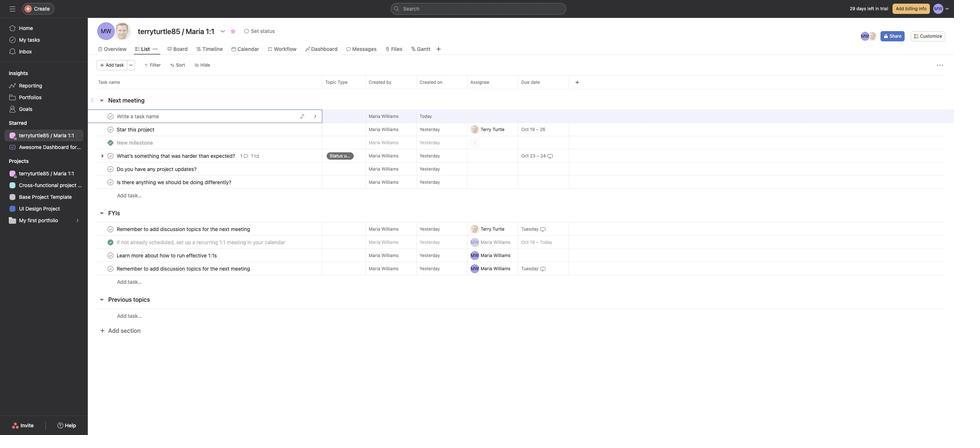 Task type: vqa. For each thing, say whether or not it's contained in the screenshot.
Add profile photo
no



Task type: describe. For each thing, give the bounding box(es) containing it.
gantt link
[[412, 45, 431, 53]]

next
[[108, 97, 121, 104]]

add up add section button
[[117, 313, 127, 319]]

completed checkbox for the write a task name 'text box'
[[106, 112, 115, 121]]

insights
[[9, 70, 28, 76]]

status
[[330, 153, 343, 158]]

set
[[251, 28, 259, 34]]

tuesday for terry turtle
[[522, 226, 539, 232]]

completed image inside remember to add discussion topics for the next meeting cell
[[106, 264, 115, 273]]

left
[[868, 6, 875, 11]]

turtle for oct 19
[[493, 127, 505, 132]]

messages
[[353, 46, 377, 52]]

1 horizontal spatial dashboard
[[311, 46, 338, 52]]

header fyis tree grid
[[88, 222, 955, 289]]

goals link
[[4, 103, 83, 115]]

2 add task… row from the top
[[88, 275, 955, 289]]

in
[[876, 6, 880, 11]]

project inside 'base project template' link
[[32, 194, 49, 200]]

today inside "header fyis" tree grid
[[540, 239, 553, 245]]

– for today
[[537, 239, 539, 245]]

oct for oct 19 – today
[[522, 239, 529, 245]]

what's something that was harder than expected? cell
[[88, 149, 323, 163]]

ui design project link
[[4, 203, 83, 215]]

completed checkbox for do you have any project updates? text box
[[106, 165, 115, 173]]

invite
[[21, 422, 34, 428]]

projects
[[9, 158, 29, 164]]

info
[[920, 6, 928, 11]]

terryturtle85 for second terryturtle85 / maria 1:1 link from the bottom of the page
[[19, 132, 49, 138]]

add inside "header next meeting" tree grid
[[117, 192, 127, 198]]

starred element
[[0, 116, 107, 155]]

inbox link
[[4, 46, 83, 57]]

details image
[[313, 114, 318, 118]]

oct 19 – today
[[522, 239, 553, 245]]

calendar link
[[232, 45, 259, 53]]

completed checkbox for if not already scheduled, set up a recurring 1:1 meeting in your calendar text field
[[106, 238, 115, 247]]

projects button
[[0, 157, 29, 165]]

more actions image
[[938, 62, 944, 68]]

completed image for completed checkbox corresponding to the write a task name 'text box'
[[106, 112, 115, 121]]

hide button
[[191, 60, 214, 70]]

create button
[[22, 3, 55, 15]]

oct 19 – 26
[[522, 127, 546, 132]]

0 vertical spatial repeats image
[[548, 153, 554, 159]]

show options image
[[220, 28, 226, 34]]

completed checkbox for star this project text field
[[106, 125, 115, 134]]

3 add task… button from the top
[[117, 312, 142, 320]]

remember to add discussion topics for the next meeting cell for tt
[[88, 222, 323, 236]]

task name
[[98, 79, 120, 85]]

Do you have any project updates? text field
[[115, 165, 199, 173]]

create
[[34, 5, 50, 12]]

task… inside "header next meeting" tree grid
[[128, 192, 142, 198]]

add left task
[[106, 62, 114, 68]]

insights button
[[0, 70, 28, 77]]

new
[[78, 144, 89, 150]]

completed checkbox for learn more about how to run effective 1:1s 'text box'
[[106, 251, 115, 260]]

my first portfolio link
[[4, 215, 83, 226]]

19 for – 26
[[531, 127, 535, 132]]

overview link
[[98, 45, 127, 53]]

terry for tuesday
[[481, 226, 492, 232]]

section
[[121, 327, 141, 334]]

do you have any project updates? cell
[[88, 162, 323, 176]]

meeting
[[123, 97, 145, 104]]

1 collapse task list for this section image from the top
[[99, 97, 105, 103]]

awesome dashboard for new project
[[19, 144, 107, 150]]

home link
[[4, 22, 83, 34]]

status update button
[[323, 149, 366, 162]]

goals
[[19, 106, 32, 112]]

1:1 inside starred element
[[68, 132, 74, 138]]

reporting
[[19, 82, 42, 89]]

tt inside "header next meeting" tree grid
[[473, 127, 478, 132]]

completed milestone image
[[108, 140, 114, 146]]

Is there anything we should be doing differently? text field
[[115, 179, 234, 186]]

repeats image for maria williams
[[541, 266, 546, 272]]

previous topics button
[[108, 293, 150, 306]]

topics
[[133, 296, 150, 303]]

tab actions image
[[153, 47, 157, 51]]

plan
[[78, 182, 88, 188]]

due date
[[522, 79, 540, 85]]

home
[[19, 25, 33, 31]]

share button
[[881, 31, 906, 41]]

portfolios link
[[4, 92, 83, 103]]

my tasks
[[19, 37, 40, 43]]

base project template
[[19, 194, 72, 200]]

base project template link
[[4, 191, 83, 203]]

terry turtle for tuesday
[[481, 226, 505, 232]]

yesterday for tt remember to add discussion topics for the next meeting cell
[[420, 226, 440, 232]]

search button
[[391, 3, 567, 15]]

type
[[338, 79, 348, 85]]

messages link
[[347, 45, 377, 53]]

previous topics
[[108, 296, 150, 303]]

functional
[[35, 182, 58, 188]]

add task button
[[97, 60, 127, 70]]

next meeting button
[[108, 94, 145, 107]]

add left section
[[108, 327, 119, 334]]

tasks
[[28, 37, 40, 43]]

completed checkbox for is there anything we should be doing differently? text box
[[106, 178, 115, 187]]

Remember to add discussion topics for the next meeting text field
[[115, 225, 252, 233]]

add section
[[108, 327, 141, 334]]

What's something that was harder than expected? text field
[[115, 152, 238, 159]]

24
[[541, 153, 546, 159]]

yesterday for remember to add discussion topics for the next meeting cell for mw
[[420, 266, 440, 271]]

board link
[[168, 45, 188, 53]]

share
[[890, 33, 902, 39]]

3 add task… from the top
[[117, 313, 142, 319]]

status
[[261, 28, 275, 34]]

trial
[[881, 6, 889, 11]]

inbox
[[19, 48, 32, 55]]

topic
[[326, 79, 337, 85]]

mw for learn more about how to run effective 1:1s 'text box'
[[471, 252, 479, 258]]

search
[[404, 5, 420, 12]]

filter
[[150, 62, 161, 68]]

yesterday for new milestone cell
[[420, 140, 440, 145]]

3 add task… row from the top
[[88, 309, 955, 323]]

add task… button inside "header fyis" tree grid
[[117, 278, 142, 286]]

hide sidebar image
[[10, 6, 15, 12]]

name
[[109, 79, 120, 85]]

turtle for tuesday
[[493, 226, 505, 232]]

files
[[392, 46, 403, 52]]

base
[[19, 194, 31, 200]]

mw for remember to add discussion topics for the next meeting text box
[[471, 266, 479, 271]]

created for created by
[[369, 79, 386, 85]]

ui
[[19, 205, 24, 212]]

previous
[[108, 296, 132, 303]]

expand subtask list for the task what's something that was harder than expected? image
[[100, 153, 105, 159]]

my first portfolio
[[19, 217, 58, 223]]

terryturtle85 / maria 1:1 for second terryturtle85 / maria 1:1 link from the bottom of the page
[[19, 132, 74, 138]]

completed image for completed checkbox within star this project 'cell'
[[106, 125, 115, 134]]

see details, my first portfolio image
[[75, 218, 80, 223]]



Task type: locate. For each thing, give the bounding box(es) containing it.
completed checkbox inside what's something that was harder than expected? cell
[[106, 151, 115, 160]]

2 vertical spatial –
[[537, 239, 539, 245]]

3 yesterday from the top
[[420, 153, 440, 159]]

0 vertical spatial dashboard
[[311, 46, 338, 52]]

filter button
[[141, 60, 164, 70]]

1 vertical spatial add task… button
[[117, 278, 142, 286]]

task… down do you have any project updates? text box
[[128, 192, 142, 198]]

terry inside "header fyis" tree grid
[[481, 226, 492, 232]]

1 completed checkbox from the top
[[106, 225, 115, 233]]

add inside "header fyis" tree grid
[[117, 279, 127, 285]]

terryturtle85 / maria 1:1 link up functional
[[4, 168, 83, 179]]

0 horizontal spatial today
[[420, 114, 432, 119]]

1 19 from the top
[[531, 127, 535, 132]]

7 yesterday from the top
[[420, 239, 440, 245]]

portfolios
[[19, 94, 42, 100]]

1 terry turtle from the top
[[481, 127, 505, 132]]

created for created on
[[420, 79, 436, 85]]

by
[[387, 79, 392, 85]]

0 vertical spatial 19
[[531, 127, 535, 132]]

0 vertical spatial task…
[[128, 192, 142, 198]]

new milestone cell
[[88, 136, 323, 149]]

Star this project text field
[[115, 126, 157, 133]]

timeline link
[[197, 45, 223, 53]]

1 vertical spatial terryturtle85 / maria 1:1
[[19, 170, 74, 176]]

repeats image for terry turtle
[[541, 226, 546, 232]]

2 vertical spatial add task…
[[117, 313, 142, 319]]

if not already scheduled, set up a recurring 1:1 meeting in your calendar cell
[[88, 235, 323, 249]]

2 completed image from the top
[[106, 151, 115, 160]]

1 oct from the top
[[522, 127, 529, 132]]

dashboard
[[311, 46, 338, 52], [43, 144, 69, 150]]

2 tuesday from the top
[[522, 266, 539, 271]]

1 add task… row from the top
[[88, 189, 955, 202]]

terryturtle85 / maria 1:1 up awesome dashboard for new project link
[[19, 132, 74, 138]]

0 vertical spatial terry
[[481, 127, 492, 132]]

5 completed image from the top
[[106, 264, 115, 273]]

2 terryturtle85 from the top
[[19, 170, 49, 176]]

1 terry from the top
[[481, 127, 492, 132]]

terry
[[481, 127, 492, 132], [481, 226, 492, 232]]

more actions image
[[129, 63, 133, 67]]

– for 24
[[537, 153, 540, 159]]

terryturtle85 inside starred element
[[19, 132, 49, 138]]

add task… button up "fyis"
[[117, 192, 142, 200]]

completed image down the completed milestone image
[[106, 165, 115, 173]]

completed image inside do you have any project updates? cell
[[106, 165, 115, 173]]

29 days left in trial
[[851, 6, 889, 11]]

/ inside starred element
[[51, 132, 52, 138]]

1 terryturtle85 / maria 1:1 link from the top
[[4, 130, 83, 141]]

project inside ui design project link
[[43, 205, 60, 212]]

reporting link
[[4, 80, 83, 92]]

—
[[327, 114, 330, 118]]

add task… inside "header fyis" tree grid
[[117, 279, 142, 285]]

2 / from the top
[[51, 170, 52, 176]]

terry turtle inside "header fyis" tree grid
[[481, 226, 505, 232]]

add up "fyis"
[[117, 192, 127, 198]]

completed checkbox inside is there anything we should be doing differently? cell
[[106, 178, 115, 187]]

3 oct from the top
[[522, 239, 529, 245]]

turtle inside "header fyis" tree grid
[[493, 226, 505, 232]]

invite button
[[7, 419, 39, 432]]

2 task… from the top
[[128, 279, 142, 285]]

remember to add discussion topics for the next meeting cell
[[88, 222, 323, 236], [88, 262, 323, 275]]

today inside "header next meeting" tree grid
[[420, 114, 432, 119]]

oct
[[522, 127, 529, 132], [522, 153, 529, 159], [522, 239, 529, 245]]

1 horizontal spatial today
[[540, 239, 553, 245]]

2 completed image from the top
[[106, 165, 115, 173]]

completed checkbox inside the "learn more about how to run effective 1:1s" cell
[[106, 251, 115, 260]]

dashboard inside starred element
[[43, 144, 69, 150]]

completed image
[[106, 125, 115, 134], [106, 151, 115, 160], [106, 225, 115, 233], [106, 251, 115, 260]]

1 my from the top
[[19, 37, 26, 43]]

add up previous
[[117, 279, 127, 285]]

completed image inside star this project 'cell'
[[106, 125, 115, 134]]

0 vertical spatial terryturtle85 / maria 1:1 link
[[4, 130, 83, 141]]

yesterday for the "learn more about how to run effective 1:1s" cell
[[420, 253, 440, 258]]

1 vertical spatial 19
[[531, 239, 535, 245]]

project
[[60, 182, 76, 188]]

customize
[[921, 33, 943, 39]]

add task
[[106, 62, 124, 68]]

If not already scheduled, set up a recurring 1:1 meeting in your calendar text field
[[115, 239, 288, 246]]

yesterday for do you have any project updates? cell
[[420, 166, 440, 172]]

repeats image
[[548, 153, 554, 159], [541, 226, 546, 232], [541, 266, 546, 272]]

project up the expand subtask list for the task what's something that was harder than expected? image
[[90, 144, 107, 150]]

design
[[25, 205, 42, 212]]

global element
[[0, 18, 88, 62]]

/ inside projects element
[[51, 170, 52, 176]]

project inside awesome dashboard for new project link
[[90, 144, 107, 150]]

0 vertical spatial oct
[[522, 127, 529, 132]]

2 yesterday from the top
[[420, 140, 440, 145]]

terryturtle85 / maria 1:1 inside projects element
[[19, 170, 74, 176]]

1 terryturtle85 from the top
[[19, 132, 49, 138]]

6 yesterday from the top
[[420, 226, 440, 232]]

completed image up previous
[[106, 264, 115, 273]]

1 vertical spatial today
[[540, 239, 553, 245]]

0 vertical spatial add task… button
[[117, 192, 142, 200]]

2 vertical spatial repeats image
[[541, 266, 546, 272]]

2 terryturtle85 / maria 1:1 link from the top
[[4, 168, 83, 179]]

workflow
[[274, 46, 297, 52]]

remember to add discussion topics for the next meeting cell up if not already scheduled, set up a recurring 1:1 meeting in your calendar text field
[[88, 222, 323, 236]]

0 vertical spatial turtle
[[493, 127, 505, 132]]

1 vertical spatial project
[[32, 194, 49, 200]]

my left tasks at the left top of the page
[[19, 37, 26, 43]]

help
[[65, 422, 76, 428]]

1 add task… from the top
[[117, 192, 142, 198]]

turtle inside "header next meeting" tree grid
[[493, 127, 505, 132]]

4 completed image from the top
[[106, 238, 115, 247]]

terryturtle85 for first terryturtle85 / maria 1:1 link from the bottom
[[19, 170, 49, 176]]

/ up awesome dashboard for new project link
[[51, 132, 52, 138]]

1 vertical spatial task…
[[128, 279, 142, 285]]

awesome dashboard for new project link
[[4, 141, 107, 153]]

completed image inside remember to add discussion topics for the next meeting cell
[[106, 225, 115, 233]]

1 vertical spatial –
[[537, 153, 540, 159]]

2 1:1 from the top
[[68, 170, 74, 176]]

29
[[851, 6, 856, 11]]

terryturtle85 / maria 1:1
[[19, 132, 74, 138], [19, 170, 74, 176]]

insights element
[[0, 67, 88, 116]]

topic type
[[326, 79, 348, 85]]

19 for – today
[[531, 239, 535, 245]]

customize button
[[912, 31, 946, 41]]

star this project cell
[[88, 123, 323, 136]]

tt inside "header fyis" tree grid
[[473, 226, 478, 232]]

1 1:1 from the top
[[68, 132, 74, 138]]

completed checkbox for remember to add discussion topics for the next meeting text box
[[106, 264, 115, 273]]

add task… up "fyis"
[[117, 192, 142, 198]]

5 completed checkbox from the top
[[106, 178, 115, 187]]

/ up cross-functional project plan
[[51, 170, 52, 176]]

completed checkbox inside if not already scheduled, set up a recurring 1:1 meeting in your calendar cell
[[106, 238, 115, 247]]

add task… button inside "header next meeting" tree grid
[[117, 192, 142, 200]]

2 completed checkbox from the top
[[106, 238, 115, 247]]

completed checkbox for remember to add discussion topics for the next meeting text field
[[106, 225, 115, 233]]

3 completed image from the top
[[106, 178, 115, 187]]

completed image inside what's something that was harder than expected? cell
[[106, 151, 115, 160]]

1:1 inside projects element
[[68, 170, 74, 176]]

task… up section
[[128, 313, 142, 319]]

9 yesterday from the top
[[420, 266, 440, 271]]

0 vertical spatial /
[[51, 132, 52, 138]]

is there anything we should be doing differently? cell
[[88, 175, 323, 189]]

remember to add discussion topics for the next meeting cell for mw
[[88, 262, 323, 275]]

next meeting
[[108, 97, 145, 104]]

header next meeting tree grid
[[88, 109, 955, 202]]

terryturtle85 / maria 1:1 up functional
[[19, 170, 74, 176]]

set status button
[[241, 26, 278, 36]]

collapse task list for this section image left previous
[[99, 297, 105, 302]]

0 vertical spatial project
[[90, 144, 107, 150]]

6 completed checkbox from the top
[[106, 251, 115, 260]]

yesterday for star this project 'cell'
[[420, 127, 440, 132]]

3 completed checkbox from the top
[[106, 264, 115, 273]]

1 vertical spatial collapse task list for this section image
[[99, 297, 105, 302]]

1 vertical spatial terryturtle85 / maria 1:1 link
[[4, 168, 83, 179]]

1 turtle from the top
[[493, 127, 505, 132]]

first
[[28, 217, 37, 223]]

2 terryturtle85 / maria 1:1 from the top
[[19, 170, 74, 176]]

2 remember to add discussion topics for the next meeting cell from the top
[[88, 262, 323, 275]]

1:1
[[68, 132, 74, 138], [68, 170, 74, 176]]

0 vertical spatial tuesday
[[522, 226, 539, 232]]

0 vertical spatial today
[[420, 114, 432, 119]]

add task… up previous topics button
[[117, 279, 142, 285]]

sort button
[[167, 60, 189, 70]]

days
[[857, 6, 867, 11]]

0 vertical spatial terry turtle
[[481, 127, 505, 132]]

status update
[[330, 153, 359, 158]]

created left on
[[420, 79, 436, 85]]

terry inside "header next meeting" tree grid
[[481, 127, 492, 132]]

add
[[897, 6, 905, 11], [106, 62, 114, 68], [117, 192, 127, 198], [117, 279, 127, 285], [117, 313, 127, 319], [108, 327, 119, 334]]

8 yesterday from the top
[[420, 253, 440, 258]]

Write a task name text field
[[115, 113, 161, 120]]

workflow link
[[268, 45, 297, 53]]

0 vertical spatial collapse task list for this section image
[[99, 97, 105, 103]]

set status
[[251, 28, 275, 34]]

oct for oct 19 – 26
[[522, 127, 529, 132]]

0 vertical spatial terryturtle85 / maria 1:1
[[19, 132, 74, 138]]

–
[[537, 127, 539, 132], [537, 153, 540, 159], [537, 239, 539, 245]]

2 19 from the top
[[531, 239, 535, 245]]

1:1 up project on the left top of page
[[68, 170, 74, 176]]

yesterday for if not already scheduled, set up a recurring 1:1 meeting in your calendar cell
[[420, 239, 440, 245]]

terryturtle85 / maria 1:1 link
[[4, 130, 83, 141], [4, 168, 83, 179]]

1 vertical spatial /
[[51, 170, 52, 176]]

— button
[[323, 110, 366, 123]]

fyis
[[108, 210, 120, 216]]

dashboard link
[[306, 45, 338, 53]]

0 vertical spatial add task…
[[117, 192, 142, 198]]

2 created from the left
[[420, 79, 436, 85]]

overview
[[104, 46, 127, 52]]

1:1 up 'for'
[[68, 132, 74, 138]]

1 vertical spatial dashboard
[[43, 144, 69, 150]]

completed image inside the "learn more about how to run effective 1:1s" cell
[[106, 251, 115, 260]]

1 completed checkbox from the top
[[106, 112, 115, 121]]

tt
[[119, 28, 126, 34], [870, 33, 876, 39], [473, 127, 478, 132], [473, 226, 478, 232]]

remember to add discussion topics for the next meeting cell down if not already scheduled, set up a recurring 1:1 meeting in your calendar cell
[[88, 262, 323, 275]]

for
[[70, 144, 77, 150]]

1 vertical spatial my
[[19, 217, 26, 223]]

3 task… from the top
[[128, 313, 142, 319]]

task… up previous topics button
[[128, 279, 142, 285]]

row
[[88, 75, 955, 89], [97, 89, 946, 89], [88, 109, 955, 123], [88, 123, 955, 136], [88, 136, 955, 149], [88, 149, 955, 163], [88, 162, 955, 176], [88, 175, 955, 189], [88, 222, 955, 236], [88, 235, 955, 249], [88, 249, 955, 262], [88, 262, 955, 275]]

– for 26
[[537, 127, 539, 132]]

add tab image
[[436, 46, 442, 52]]

cross-
[[19, 182, 35, 188]]

1 vertical spatial tuesday
[[522, 266, 539, 271]]

add task… row
[[88, 189, 955, 202], [88, 275, 955, 289], [88, 309, 955, 323]]

task… inside "header fyis" tree grid
[[128, 279, 142, 285]]

terry turtle for oct 19
[[481, 127, 505, 132]]

add task… up section
[[117, 313, 142, 319]]

template
[[50, 194, 72, 200]]

remove from starred image
[[230, 28, 236, 34]]

completed image for completed checkbox in what's something that was harder than expected? cell
[[106, 151, 115, 160]]

0 vertical spatial completed checkbox
[[106, 225, 115, 233]]

1 subtask image
[[255, 154, 259, 158]]

awesome
[[19, 144, 42, 150]]

2 turtle from the top
[[493, 226, 505, 232]]

2 vertical spatial add task… row
[[88, 309, 955, 323]]

4 completed checkbox from the top
[[106, 165, 115, 173]]

1 tuesday from the top
[[522, 226, 539, 232]]

terry turtle inside "header next meeting" tree grid
[[481, 127, 505, 132]]

row containing task name
[[88, 75, 955, 89]]

1 completed image from the top
[[106, 125, 115, 134]]

1 completed image from the top
[[106, 112, 115, 121]]

– inside "header fyis" tree grid
[[537, 239, 539, 245]]

update
[[344, 153, 359, 158]]

completed image inside if not already scheduled, set up a recurring 1:1 meeting in your calendar cell
[[106, 238, 115, 247]]

cross-functional project plan link
[[4, 179, 88, 191]]

my tasks link
[[4, 34, 83, 46]]

1 vertical spatial add task… row
[[88, 275, 955, 289]]

1 remember to add discussion topics for the next meeting cell from the top
[[88, 222, 323, 236]]

completed image for completed checkbox in the the "learn more about how to run effective 1:1s" cell
[[106, 251, 115, 260]]

New milestone text field
[[115, 139, 155, 146]]

files link
[[386, 45, 403, 53]]

2 completed checkbox from the top
[[106, 125, 115, 134]]

1 vertical spatial oct
[[522, 153, 529, 159]]

1 vertical spatial terry
[[481, 226, 492, 232]]

2 vertical spatial completed checkbox
[[106, 264, 115, 273]]

search list box
[[391, 3, 567, 15]]

4 yesterday from the top
[[420, 166, 440, 172]]

maria inside projects element
[[54, 170, 67, 176]]

3 completed checkbox from the top
[[106, 151, 115, 160]]

mw
[[101, 28, 111, 34], [862, 33, 870, 39], [471, 239, 479, 245], [471, 252, 479, 258], [471, 266, 479, 271]]

dashboard up topic
[[311, 46, 338, 52]]

row containing status update
[[88, 149, 955, 163]]

sort
[[176, 62, 185, 68]]

fyis button
[[108, 207, 120, 220]]

starred button
[[0, 119, 27, 127]]

0 vertical spatial terryturtle85
[[19, 132, 49, 138]]

repeats image up oct 19 – today
[[541, 226, 546, 232]]

completed image for completed checkbox inside the do you have any project updates? cell
[[106, 165, 115, 173]]

yesterday for is there anything we should be doing differently? cell
[[420, 179, 440, 185]]

0 horizontal spatial dashboard
[[43, 144, 69, 150]]

completed image
[[106, 112, 115, 121], [106, 165, 115, 173], [106, 178, 115, 187], [106, 238, 115, 247], [106, 264, 115, 273]]

mw for if not already scheduled, set up a recurring 1:1 meeting in your calendar text field
[[471, 239, 479, 245]]

19 inside "header fyis" tree grid
[[531, 239, 535, 245]]

add field image
[[576, 80, 580, 85]]

oct 23 – 24
[[522, 153, 546, 159]]

5 yesterday from the top
[[420, 179, 440, 185]]

2 oct from the top
[[522, 153, 529, 159]]

help button
[[53, 419, 81, 432]]

/
[[51, 132, 52, 138], [51, 170, 52, 176]]

3 completed image from the top
[[106, 225, 115, 233]]

add task… button up section
[[117, 312, 142, 320]]

2 add task… button from the top
[[117, 278, 142, 286]]

completed checkbox inside star this project 'cell'
[[106, 125, 115, 134]]

due
[[522, 79, 530, 85]]

dashboard left 'for'
[[43, 144, 69, 150]]

2 add task… from the top
[[117, 279, 142, 285]]

2 my from the top
[[19, 217, 26, 223]]

2 vertical spatial oct
[[522, 239, 529, 245]]

None text field
[[136, 25, 216, 38]]

Remember to add discussion topics for the next meeting text field
[[115, 265, 252, 272]]

task
[[115, 62, 124, 68]]

terryturtle85 / maria 1:1 for first terryturtle85 / maria 1:1 link from the bottom
[[19, 170, 74, 176]]

23
[[531, 153, 536, 159]]

my inside the my first portfolio link
[[19, 217, 26, 223]]

move tasks between sections image
[[300, 114, 305, 118]]

1 vertical spatial turtle
[[493, 226, 505, 232]]

1 created from the left
[[369, 79, 386, 85]]

ui design project
[[19, 205, 60, 212]]

terryturtle85 / maria 1:1 link up awesome
[[4, 130, 83, 141]]

my for my tasks
[[19, 37, 26, 43]]

tuesday up oct 19 – today
[[522, 226, 539, 232]]

Completed checkbox
[[106, 112, 115, 121], [106, 125, 115, 134], [106, 151, 115, 160], [106, 165, 115, 173], [106, 178, 115, 187], [106, 251, 115, 260]]

hide
[[201, 62, 210, 68]]

2 vertical spatial project
[[43, 205, 60, 212]]

1 vertical spatial terry turtle
[[481, 226, 505, 232]]

1 vertical spatial repeats image
[[541, 226, 546, 232]]

collapse task list for this section image left next
[[99, 97, 105, 103]]

1 vertical spatial completed checkbox
[[106, 238, 115, 247]]

completed image inside is there anything we should be doing differently? cell
[[106, 178, 115, 187]]

0 horizontal spatial created
[[369, 79, 386, 85]]

19 inside "header next meeting" tree grid
[[531, 127, 535, 132]]

my inside my tasks link
[[19, 37, 26, 43]]

0 vertical spatial –
[[537, 127, 539, 132]]

completed image down next
[[106, 112, 115, 121]]

completed image right plan
[[106, 178, 115, 187]]

1 vertical spatial add task…
[[117, 279, 142, 285]]

0 vertical spatial 1:1
[[68, 132, 74, 138]]

Learn more about how to run effective 1:1s text field
[[115, 252, 219, 259]]

repeats image down oct 19 – today
[[541, 266, 546, 272]]

1 yesterday from the top
[[420, 127, 440, 132]]

terry for oct 19
[[481, 127, 492, 132]]

portfolio
[[38, 217, 58, 223]]

terryturtle85 up cross- at the left of page
[[19, 170, 49, 176]]

project
[[90, 144, 107, 150], [32, 194, 49, 200], [43, 205, 60, 212]]

4 completed image from the top
[[106, 251, 115, 260]]

2 vertical spatial add task… button
[[117, 312, 142, 320]]

1 / from the top
[[51, 132, 52, 138]]

collapse task list for this section image
[[99, 210, 105, 216]]

terryturtle85 / maria 1:1 inside starred element
[[19, 132, 74, 138]]

maria inside starred element
[[54, 132, 67, 138]]

timeline
[[202, 46, 223, 52]]

starred
[[9, 120, 27, 126]]

completed image down "fyis"
[[106, 238, 115, 247]]

completed image for completed checkbox in is there anything we should be doing differently? cell
[[106, 178, 115, 187]]

repeats image right 24
[[548, 153, 554, 159]]

completed checkbox inside do you have any project updates? cell
[[106, 165, 115, 173]]

1 vertical spatial remember to add discussion topics for the next meeting cell
[[88, 262, 323, 275]]

cross-functional project plan
[[19, 182, 88, 188]]

1 task… from the top
[[128, 192, 142, 198]]

19
[[531, 127, 535, 132], [531, 239, 535, 245]]

1 horizontal spatial created
[[420, 79, 436, 85]]

oct inside "header fyis" tree grid
[[522, 239, 529, 245]]

0 vertical spatial my
[[19, 37, 26, 43]]

add billing info button
[[893, 4, 931, 14]]

oct for oct 23 – 24
[[522, 153, 529, 159]]

2 vertical spatial task…
[[128, 313, 142, 319]]

tuesday for maria williams
[[522, 266, 539, 271]]

cell
[[88, 109, 323, 123]]

2 terry turtle from the top
[[481, 226, 505, 232]]

my for my first portfolio
[[19, 217, 26, 223]]

project up portfolio
[[43, 205, 60, 212]]

list
[[141, 46, 150, 52]]

my left first
[[19, 217, 26, 223]]

projects element
[[0, 155, 88, 228]]

add task… button up previous topics button
[[117, 278, 142, 286]]

add task… inside "header next meeting" tree grid
[[117, 192, 142, 198]]

0 vertical spatial add task… row
[[88, 189, 955, 202]]

1 comment image
[[244, 154, 248, 158]]

1 add task… button from the top
[[117, 192, 142, 200]]

2 terry from the top
[[481, 226, 492, 232]]

1 vertical spatial 1:1
[[68, 170, 74, 176]]

Completed milestone checkbox
[[108, 140, 114, 146]]

turtle
[[493, 127, 505, 132], [493, 226, 505, 232]]

1 vertical spatial terryturtle85
[[19, 170, 49, 176]]

2 collapse task list for this section image from the top
[[99, 297, 105, 302]]

0 vertical spatial remember to add discussion topics for the next meeting cell
[[88, 222, 323, 236]]

calendar
[[238, 46, 259, 52]]

tuesday down oct 19 – today
[[522, 266, 539, 271]]

collapse task list for this section image
[[99, 97, 105, 103], [99, 297, 105, 302]]

Completed checkbox
[[106, 225, 115, 233], [106, 238, 115, 247], [106, 264, 115, 273]]

terryturtle85 inside projects element
[[19, 170, 49, 176]]

created left by
[[369, 79, 386, 85]]

project up ui design project
[[32, 194, 49, 200]]

1 terryturtle85 / maria 1:1 from the top
[[19, 132, 74, 138]]

terryturtle85 up awesome
[[19, 132, 49, 138]]

learn more about how to run effective 1:1s cell
[[88, 249, 323, 262]]

add left billing on the right of page
[[897, 6, 905, 11]]



